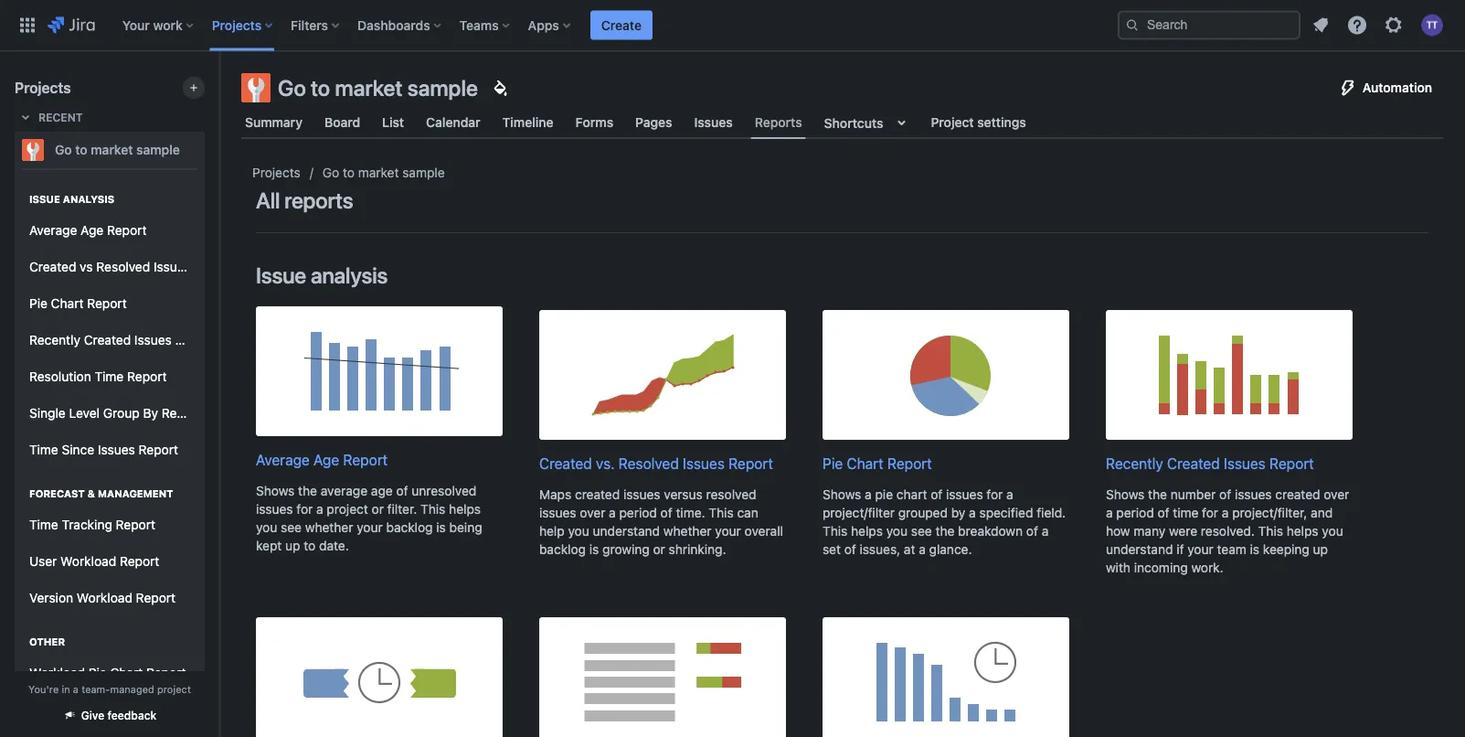 Task type: vqa. For each thing, say whether or not it's contained in the screenshot.
Show subtasks icon
no



Task type: describe. For each thing, give the bounding box(es) containing it.
collapse recent projects image
[[15, 106, 37, 128]]

1 horizontal spatial recently
[[1106, 455, 1164, 472]]

group
[[103, 406, 140, 421]]

0 vertical spatial recently created issues report
[[29, 332, 215, 348]]

glance.
[[930, 542, 972, 557]]

issues up the versus
[[683, 455, 725, 472]]

1 horizontal spatial recently created issues report link
[[1106, 310, 1353, 474]]

0 vertical spatial market
[[335, 75, 403, 101]]

timeline
[[503, 115, 554, 130]]

created up resolution time report link
[[84, 332, 131, 348]]

the for average
[[298, 483, 317, 498]]

to down the recent
[[75, 142, 87, 157]]

created up maps
[[540, 455, 592, 472]]

created left vs
[[29, 259, 76, 274]]

maps created issues versus resolved issues over a period of time. this can help you understand whether your overall backlog is growing or shrinking.
[[540, 487, 784, 557]]

created up number
[[1168, 455, 1221, 472]]

search image
[[1126, 18, 1140, 32]]

with
[[1106, 560, 1131, 575]]

1 vertical spatial recently created issues report
[[1106, 455, 1315, 472]]

field.
[[1037, 505, 1066, 520]]

issues up resolution time report link
[[134, 332, 172, 348]]

helps inside shows the average age of unresolved issues for a project or filter. this helps you see whether your backlog is being kept up to date.
[[449, 501, 481, 517]]

1 horizontal spatial go
[[278, 75, 306, 101]]

0 horizontal spatial pie chart report
[[29, 296, 127, 311]]

1 horizontal spatial issue analysis
[[256, 262, 388, 288]]

of right number
[[1220, 487, 1232, 502]]

a left pie
[[865, 487, 872, 502]]

period for created
[[1117, 505, 1155, 520]]

user workload report
[[29, 554, 159, 569]]

1 vertical spatial go to market sample
[[55, 142, 180, 157]]

single
[[29, 406, 66, 421]]

list link
[[379, 106, 408, 139]]

this inside shows a pie chart of issues for a project/filter grouped by a specified field. this helps you see the breakdown of a set of issues, at a glance.
[[823, 523, 848, 538]]

versus
[[664, 487, 703, 502]]

of inside maps created issues versus resolved issues over a period of time. this can help you understand whether your overall backlog is growing or shrinking.
[[661, 505, 673, 520]]

pages link
[[632, 106, 676, 139]]

1 horizontal spatial pie chart report
[[823, 455, 932, 472]]

filters
[[291, 17, 328, 32]]

calendar link
[[423, 106, 484, 139]]

1 horizontal spatial go to market sample link
[[323, 162, 445, 184]]

the inside shows a pie chart of issues for a project/filter grouped by a specified field. this helps you see the breakdown of a set of issues, at a glance.
[[936, 523, 955, 538]]

resolved for vs.
[[619, 455, 679, 472]]

a inside maps created issues versus resolved issues over a period of time. this can help you understand whether your overall backlog is growing or shrinking.
[[609, 505, 616, 520]]

issues down "single level group by report"
[[98, 442, 135, 457]]

breakdown
[[958, 523, 1023, 538]]

help image
[[1347, 14, 1369, 36]]

resolved
[[706, 487, 757, 502]]

pages
[[636, 115, 673, 130]]

projects button
[[206, 11, 280, 40]]

0 vertical spatial issue
[[29, 193, 60, 205]]

shows for recently
[[1106, 487, 1145, 502]]

set background color image
[[489, 77, 511, 99]]

time for since
[[29, 442, 58, 457]]

issues down created vs. resolved issues report
[[624, 487, 661, 502]]

pie
[[876, 487, 893, 502]]

create button
[[591, 11, 653, 40]]

0 horizontal spatial average
[[29, 223, 77, 238]]

see inside shows the average age of unresolved issues for a project or filter. this helps you see whether your backlog is being kept up to date.
[[281, 520, 302, 535]]

resolution time report link
[[22, 358, 198, 395]]

give
[[81, 709, 105, 722]]

forms link
[[572, 106, 617, 139]]

your
[[122, 17, 150, 32]]

filter.
[[387, 501, 417, 517]]

project/filter,
[[1233, 505, 1308, 520]]

by
[[143, 406, 158, 421]]

can
[[737, 505, 759, 520]]

2 horizontal spatial pie
[[823, 455, 843, 472]]

of up grouped
[[931, 487, 943, 502]]

whether for report
[[305, 520, 353, 535]]

up inside shows the number of issues created over a period of time for a project/filter, and how many were resolved. this helps you understand if your team is keeping up with incoming work.
[[1314, 542, 1329, 557]]

time.
[[676, 505, 706, 520]]

sidebar navigation image
[[199, 73, 240, 110]]

to inside shows the average age of unresolved issues for a project or filter. this helps you see whether your backlog is being kept up to date.
[[304, 538, 316, 553]]

dashboards
[[358, 17, 430, 32]]

your work
[[122, 17, 183, 32]]

a right in
[[73, 683, 79, 695]]

time since issues report
[[29, 442, 178, 457]]

chart
[[897, 487, 928, 502]]

and
[[1311, 505, 1333, 520]]

2 group from the top
[[22, 174, 234, 474]]

project settings link
[[928, 106, 1030, 139]]

of down field.
[[1027, 523, 1039, 538]]

0 vertical spatial pie
[[29, 296, 47, 311]]

this inside shows the average age of unresolved issues for a project or filter. this helps you see whether your backlog is being kept up to date.
[[421, 501, 446, 517]]

shows the number of issues created over a period of time for a project/filter, and how many were resolved. this helps you understand if your team is keeping up with incoming work.
[[1106, 487, 1350, 575]]

how
[[1106, 523, 1131, 538]]

board link
[[321, 106, 364, 139]]

create project image
[[187, 80, 201, 95]]

add to starred image
[[199, 139, 221, 161]]

created vs resolved issues report
[[29, 259, 234, 274]]

0 horizontal spatial project
[[157, 683, 191, 695]]

0 vertical spatial sample
[[408, 75, 478, 101]]

workload pie chart report link
[[22, 655, 198, 691]]

pie inside workload pie chart report link
[[89, 665, 107, 680]]

shows the average age of unresolved issues for a project or filter. this helps you see whether your backlog is being kept up to date.
[[256, 483, 482, 553]]

issues right pages
[[695, 115, 733, 130]]

chart inside group
[[110, 665, 143, 680]]

helps inside shows a pie chart of issues for a project/filter grouped by a specified field. this helps you see the breakdown of a set of issues, at a glance.
[[851, 523, 883, 538]]

period for vs.
[[620, 505, 657, 520]]

projects for projects link
[[252, 165, 301, 180]]

filters button
[[285, 11, 347, 40]]

this inside shows the number of issues created over a period of time for a project/filter, and how many were resolved. this helps you understand if your team is keeping up with incoming work.
[[1259, 523, 1284, 538]]

single level group by report link
[[22, 395, 201, 432]]

&
[[88, 488, 95, 500]]

1 vertical spatial average age report
[[256, 451, 388, 469]]

your for average age report
[[357, 520, 383, 535]]

at
[[904, 542, 916, 557]]

1 vertical spatial sample
[[136, 142, 180, 157]]

project settings
[[931, 115, 1027, 130]]

project inside shows the average age of unresolved issues for a project or filter. this helps you see whether your backlog is being kept up to date.
[[327, 501, 368, 517]]

0 horizontal spatial average age report
[[29, 223, 147, 238]]

1 vertical spatial age
[[314, 451, 339, 469]]

project/filter
[[823, 505, 895, 520]]

many
[[1134, 523, 1166, 538]]

a down field.
[[1042, 523, 1049, 538]]

user
[[29, 554, 57, 569]]

is inside shows the number of issues created over a period of time for a project/filter, and how many were resolved. this helps you understand if your team is keeping up with incoming work.
[[1251, 542, 1260, 557]]

understand inside maps created issues versus resolved issues over a period of time. this can help you understand whether your overall backlog is growing or shrinking.
[[593, 523, 660, 538]]

up inside shows the average age of unresolved issues for a project or filter. this helps you see whether your backlog is being kept up to date.
[[285, 538, 300, 553]]

work
[[153, 17, 183, 32]]

your inside shows the number of issues created over a period of time for a project/filter, and how many were resolved. this helps you understand if your team is keeping up with incoming work.
[[1188, 542, 1214, 557]]

1 horizontal spatial average age report link
[[256, 306, 503, 471]]

0 horizontal spatial issue analysis
[[29, 193, 115, 205]]

a right by
[[969, 505, 976, 520]]

issues right vs
[[154, 259, 191, 274]]

all reports
[[256, 187, 353, 213]]

help
[[540, 523, 565, 538]]

create
[[602, 17, 642, 32]]

teams
[[460, 17, 499, 32]]

version workload report
[[29, 590, 176, 605]]

you're
[[28, 683, 59, 695]]

is inside maps created issues versus resolved issues over a period of time. this can help you understand whether your overall backlog is growing or shrinking.
[[590, 542, 599, 557]]

for inside shows the number of issues created over a period of time for a project/filter, and how many were resolved. this helps you understand if your team is keeping up with incoming work.
[[1203, 505, 1219, 520]]

2 vertical spatial market
[[358, 165, 399, 180]]

shortcuts button
[[821, 106, 917, 139]]

of left time
[[1158, 505, 1170, 520]]

shows for pie
[[823, 487, 862, 502]]

issues inside shows a pie chart of issues for a project/filter grouped by a specified field. this helps you see the breakdown of a set of issues, at a glance.
[[946, 487, 984, 502]]

banner containing your work
[[0, 0, 1466, 51]]

is inside shows the average age of unresolved issues for a project or filter. this helps you see whether your backlog is being kept up to date.
[[437, 520, 446, 535]]

a up specified
[[1007, 487, 1014, 502]]

a up how
[[1106, 505, 1113, 520]]

resolved.
[[1201, 523, 1255, 538]]

2 vertical spatial go
[[323, 165, 339, 180]]

settings image
[[1384, 14, 1405, 36]]

your profile and settings image
[[1422, 14, 1444, 36]]

resolution
[[29, 369, 91, 384]]

calendar
[[426, 115, 481, 130]]

1 vertical spatial analysis
[[311, 262, 388, 288]]

summary link
[[241, 106, 306, 139]]

other
[[29, 636, 65, 648]]

apps button
[[523, 11, 578, 40]]

grouped
[[899, 505, 948, 520]]

recent
[[38, 111, 83, 123]]

whether for resolved
[[664, 523, 712, 538]]

team
[[1218, 542, 1247, 557]]

in
[[62, 683, 70, 695]]

work.
[[1192, 560, 1224, 575]]

helps inside shows the number of issues created over a period of time for a project/filter, and how many were resolved. this helps you understand if your team is keeping up with incoming work.
[[1287, 523, 1319, 538]]

1 vertical spatial issue
[[256, 262, 306, 288]]



Task type: locate. For each thing, give the bounding box(es) containing it.
tracking
[[62, 517, 112, 532]]

sample left add to starred 'image'
[[136, 142, 180, 157]]

this down project/filter,
[[1259, 523, 1284, 538]]

for inside shows the average age of unresolved issues for a project or filter. this helps you see whether your backlog is being kept up to date.
[[297, 501, 313, 517]]

0 horizontal spatial for
[[297, 501, 313, 517]]

2 horizontal spatial the
[[1149, 487, 1168, 502]]

tab list containing reports
[[230, 106, 1455, 139]]

1 vertical spatial understand
[[1106, 542, 1174, 557]]

1 created from the left
[[575, 487, 620, 502]]

0 horizontal spatial pie
[[29, 296, 47, 311]]

project
[[931, 115, 974, 130]]

go to market sample link down list "link"
[[323, 162, 445, 184]]

go up the summary
[[278, 75, 306, 101]]

shows inside shows a pie chart of issues for a project/filter grouped by a specified field. this helps you see the breakdown of a set of issues, at a glance.
[[823, 487, 862, 502]]

issues
[[695, 115, 733, 130], [154, 259, 191, 274], [134, 332, 172, 348], [98, 442, 135, 457], [683, 455, 725, 472], [1224, 455, 1266, 472]]

0 vertical spatial pie chart report
[[29, 296, 127, 311]]

report inside group
[[146, 665, 186, 680]]

0 vertical spatial average age report
[[29, 223, 147, 238]]

average up the kept
[[256, 451, 310, 469]]

sample up calendar
[[408, 75, 478, 101]]

issues inside shows the number of issues created over a period of time for a project/filter, and how many were resolved. this helps you understand if your team is keeping up with incoming work.
[[1235, 487, 1272, 502]]

projects up sidebar navigation icon
[[212, 17, 262, 32]]

2 vertical spatial time
[[29, 517, 58, 532]]

time left since
[[29, 442, 58, 457]]

time up single level group by report link
[[95, 369, 124, 384]]

is right team
[[1251, 542, 1260, 557]]

0 vertical spatial time
[[95, 369, 124, 384]]

1 vertical spatial recently
[[1106, 455, 1164, 472]]

0 horizontal spatial recently created issues report link
[[22, 322, 215, 358]]

0 vertical spatial age
[[81, 223, 104, 238]]

resolved right vs.
[[619, 455, 679, 472]]

0 vertical spatial recently
[[29, 332, 80, 348]]

reports
[[755, 115, 803, 130]]

feedback
[[107, 709, 157, 722]]

0 vertical spatial or
[[372, 501, 384, 517]]

being
[[450, 520, 482, 535]]

workload inside group
[[29, 665, 85, 680]]

period inside maps created issues versus resolved issues over a period of time. this can help you understand whether your overall backlog is growing or shrinking.
[[620, 505, 657, 520]]

1 vertical spatial over
[[580, 505, 606, 520]]

understand down "many"
[[1106, 542, 1174, 557]]

your inside shows the average age of unresolved issues for a project or filter. this helps you see whether your backlog is being kept up to date.
[[357, 520, 383, 535]]

0 horizontal spatial the
[[298, 483, 317, 498]]

go to market sample link
[[15, 132, 198, 168], [323, 162, 445, 184]]

kept
[[256, 538, 282, 553]]

by
[[952, 505, 966, 520]]

the up glance.
[[936, 523, 955, 538]]

issues down maps
[[540, 505, 577, 520]]

0 horizontal spatial average age report link
[[22, 212, 198, 249]]

age
[[371, 483, 393, 498]]

a right at
[[919, 542, 926, 557]]

go down the recent
[[55, 142, 72, 157]]

0 vertical spatial average
[[29, 223, 77, 238]]

1 horizontal spatial whether
[[664, 523, 712, 538]]

growing
[[603, 542, 650, 557]]

sample down the calendar link
[[403, 165, 445, 180]]

2 period from the left
[[1117, 505, 1155, 520]]

the for recently
[[1149, 487, 1168, 502]]

overall
[[745, 523, 784, 538]]

go up the reports
[[323, 165, 339, 180]]

time
[[1173, 505, 1199, 520]]

shows up the kept
[[256, 483, 295, 498]]

up right the kept
[[285, 538, 300, 553]]

to left date.
[[304, 538, 316, 553]]

go to market sample down the recent
[[55, 142, 180, 157]]

of right set
[[845, 542, 857, 557]]

whether inside shows the average age of unresolved issues for a project or filter. this helps you see whether your backlog is being kept up to date.
[[305, 520, 353, 535]]

1 period from the left
[[620, 505, 657, 520]]

issues
[[624, 487, 661, 502], [946, 487, 984, 502], [1235, 487, 1272, 502], [256, 501, 293, 517], [540, 505, 577, 520]]

2 horizontal spatial shows
[[1106, 487, 1145, 502]]

backlog down filter.
[[386, 520, 433, 535]]

1 vertical spatial pie
[[823, 455, 843, 472]]

created inside maps created issues versus resolved issues over a period of time. this can help you understand whether your overall backlog is growing or shrinking.
[[575, 487, 620, 502]]

created
[[575, 487, 620, 502], [1276, 487, 1321, 502]]

to up the reports
[[343, 165, 355, 180]]

group
[[22, 168, 234, 702], [22, 174, 234, 474], [22, 468, 198, 622]]

1 horizontal spatial issue
[[256, 262, 306, 288]]

automation
[[1363, 80, 1433, 95]]

this
[[421, 501, 446, 517], [709, 505, 734, 520], [823, 523, 848, 538], [1259, 523, 1284, 538]]

jira image
[[48, 14, 95, 36], [48, 14, 95, 36]]

0 horizontal spatial chart
[[51, 296, 84, 311]]

2 horizontal spatial chart
[[847, 455, 884, 472]]

a up growing
[[609, 505, 616, 520]]

0 horizontal spatial resolved
[[96, 259, 150, 274]]

1 vertical spatial average
[[256, 451, 310, 469]]

Search field
[[1118, 11, 1301, 40]]

whether down time.
[[664, 523, 712, 538]]

or down age
[[372, 501, 384, 517]]

issues up the kept
[[256, 501, 293, 517]]

forms
[[576, 115, 614, 130]]

you up the kept
[[256, 520, 277, 535]]

chart up pie
[[847, 455, 884, 472]]

issue
[[29, 193, 60, 205], [256, 262, 306, 288]]

this up set
[[823, 523, 848, 538]]

0 horizontal spatial issue
[[29, 193, 60, 205]]

the inside shows the number of issues created over a period of time for a project/filter, and how many were resolved. this helps you understand if your team is keeping up with incoming work.
[[1149, 487, 1168, 502]]

management
[[98, 488, 173, 500]]

projects inside popup button
[[212, 17, 262, 32]]

1 group from the top
[[22, 168, 234, 702]]

0 horizontal spatial go
[[55, 142, 72, 157]]

workload pie chart report
[[29, 665, 186, 680]]

0 horizontal spatial over
[[580, 505, 606, 520]]

is left growing
[[590, 542, 599, 557]]

you inside shows the average age of unresolved issues for a project or filter. this helps you see whether your backlog is being kept up to date.
[[256, 520, 277, 535]]

2 horizontal spatial is
[[1251, 542, 1260, 557]]

a
[[865, 487, 872, 502], [1007, 487, 1014, 502], [316, 501, 323, 517], [609, 505, 616, 520], [969, 505, 976, 520], [1106, 505, 1113, 520], [1222, 505, 1229, 520], [1042, 523, 1049, 538], [919, 542, 926, 557], [73, 683, 79, 695]]

whether inside maps created issues versus resolved issues over a period of time. this can help you understand whether your overall backlog is growing or shrinking.
[[664, 523, 712, 538]]

0 vertical spatial chart
[[51, 296, 84, 311]]

the left number
[[1149, 487, 1168, 502]]

period inside shows the number of issues created over a period of time for a project/filter, and how many were resolved. this helps you understand if your team is keeping up with incoming work.
[[1117, 505, 1155, 520]]

primary element
[[11, 0, 1118, 51]]

or
[[372, 501, 384, 517], [653, 542, 666, 557]]

1 vertical spatial chart
[[847, 455, 884, 472]]

2 horizontal spatial for
[[1203, 505, 1219, 520]]

whether up date.
[[305, 520, 353, 535]]

age up average
[[314, 451, 339, 469]]

created inside shows the number of issues created over a period of time for a project/filter, and how many were resolved. this helps you understand if your team is keeping up with incoming work.
[[1276, 487, 1321, 502]]

recently up resolution on the left of the page
[[29, 332, 80, 348]]

automation button
[[1327, 73, 1444, 102]]

2 vertical spatial sample
[[403, 165, 445, 180]]

a up resolved.
[[1222, 505, 1229, 520]]

over inside maps created issues versus resolved issues over a period of time. this can help you understand whether your overall backlog is growing or shrinking.
[[580, 505, 606, 520]]

resolved for vs
[[96, 259, 150, 274]]

0 horizontal spatial shows
[[256, 483, 295, 498]]

issue analysis down the reports
[[256, 262, 388, 288]]

recently created issues report up number
[[1106, 455, 1315, 472]]

go to market sample link down the recent
[[15, 132, 198, 168]]

0 horizontal spatial analysis
[[63, 193, 115, 205]]

this inside maps created issues versus resolved issues over a period of time. this can help you understand whether your overall backlog is growing or shrinking.
[[709, 505, 734, 520]]

average age report link
[[22, 212, 198, 249], [256, 306, 503, 471]]

pie chart report down vs
[[29, 296, 127, 311]]

0 horizontal spatial up
[[285, 538, 300, 553]]

1 vertical spatial project
[[157, 683, 191, 695]]

0 horizontal spatial recently
[[29, 332, 80, 348]]

backlog
[[386, 520, 433, 535], [540, 542, 586, 557]]

1 vertical spatial time
[[29, 442, 58, 457]]

time for tracking
[[29, 517, 58, 532]]

1 horizontal spatial for
[[987, 487, 1003, 502]]

shows for average
[[256, 483, 295, 498]]

single level group by report
[[29, 406, 201, 421]]

average
[[29, 223, 77, 238], [256, 451, 310, 469]]

0 vertical spatial over
[[1324, 487, 1350, 502]]

appswitcher icon image
[[16, 14, 38, 36]]

tab list
[[230, 106, 1455, 139]]

of left time.
[[661, 505, 673, 520]]

vs.
[[596, 455, 615, 472]]

shrinking.
[[669, 542, 727, 557]]

over for created vs. resolved issues report
[[580, 505, 606, 520]]

over for recently created issues report
[[1324, 487, 1350, 502]]

this down unresolved
[[421, 501, 446, 517]]

of up filter.
[[396, 483, 408, 498]]

1 horizontal spatial recently created issues report
[[1106, 455, 1315, 472]]

recently up "many"
[[1106, 455, 1164, 472]]

time down forecast
[[29, 517, 58, 532]]

were
[[1170, 523, 1198, 538]]

see up the kept
[[281, 520, 302, 535]]

1 horizontal spatial understand
[[1106, 542, 1174, 557]]

resolved right vs
[[96, 259, 150, 274]]

shows inside shows the average age of unresolved issues for a project or filter. this helps you see whether your backlog is being kept up to date.
[[256, 483, 295, 498]]

projects up 'all'
[[252, 165, 301, 180]]

1 horizontal spatial average
[[256, 451, 310, 469]]

1 vertical spatial projects
[[15, 79, 71, 96]]

1 horizontal spatial chart
[[110, 665, 143, 680]]

you inside shows the number of issues created over a period of time for a project/filter, and how many were resolved. this helps you understand if your team is keeping up with incoming work.
[[1323, 523, 1344, 538]]

created vs. resolved issues report
[[540, 455, 773, 472]]

pie chart report
[[29, 296, 127, 311], [823, 455, 932, 472]]

you down and
[[1323, 523, 1344, 538]]

1 horizontal spatial pie chart report link
[[823, 310, 1070, 474]]

banner
[[0, 0, 1466, 51]]

period up "many"
[[1117, 505, 1155, 520]]

issues up project/filter,
[[1224, 455, 1266, 472]]

over up growing
[[580, 505, 606, 520]]

pie up project/filter
[[823, 455, 843, 472]]

2 vertical spatial chart
[[110, 665, 143, 680]]

0 vertical spatial backlog
[[386, 520, 433, 535]]

0 horizontal spatial see
[[281, 520, 302, 535]]

2 vertical spatial workload
[[29, 665, 85, 680]]

2 horizontal spatial go
[[323, 165, 339, 180]]

3 group from the top
[[22, 468, 198, 622]]

workload pie chart report group
[[22, 616, 198, 697]]

unresolved
[[412, 483, 477, 498]]

backlog inside maps created issues versus resolved issues over a period of time. this can help you understand whether your overall backlog is growing or shrinking.
[[540, 542, 586, 557]]

or inside maps created issues versus resolved issues over a period of time. this can help you understand whether your overall backlog is growing or shrinking.
[[653, 542, 666, 557]]

see inside shows a pie chart of issues for a project/filter grouped by a specified field. this helps you see the breakdown of a set of issues, at a glance.
[[912, 523, 932, 538]]

projects link
[[252, 162, 301, 184]]

version
[[29, 590, 73, 605]]

if
[[1177, 542, 1185, 557]]

over inside shows the number of issues created over a period of time for a project/filter, and how many were resolved. this helps you understand if your team is keeping up with incoming work.
[[1324, 487, 1350, 502]]

all
[[256, 187, 280, 213]]

0 horizontal spatial helps
[[449, 501, 481, 517]]

you inside shows a pie chart of issues for a project/filter grouped by a specified field. this helps you see the breakdown of a set of issues, at a glance.
[[887, 523, 908, 538]]

list
[[382, 115, 404, 130]]

1 vertical spatial pie chart report
[[823, 455, 932, 472]]

0 vertical spatial issue analysis
[[29, 193, 115, 205]]

is left being
[[437, 520, 446, 535]]

0 vertical spatial understand
[[593, 523, 660, 538]]

0 vertical spatial project
[[327, 501, 368, 517]]

set
[[823, 542, 841, 557]]

helps down project/filter
[[851, 523, 883, 538]]

0 vertical spatial go to market sample
[[278, 75, 478, 101]]

average age report up vs
[[29, 223, 147, 238]]

recently
[[29, 332, 80, 348], [1106, 455, 1164, 472]]

1 vertical spatial go
[[55, 142, 72, 157]]

to up the board
[[311, 75, 330, 101]]

0 horizontal spatial whether
[[305, 520, 353, 535]]

1 horizontal spatial analysis
[[311, 262, 388, 288]]

shows inside shows the number of issues created over a period of time for a project/filter, and how many were resolved. this helps you understand if your team is keeping up with incoming work.
[[1106, 487, 1145, 502]]

version workload report link
[[22, 580, 198, 616]]

1 vertical spatial market
[[91, 142, 133, 157]]

1 vertical spatial or
[[653, 542, 666, 557]]

issues up by
[[946, 487, 984, 502]]

understand up growing
[[593, 523, 660, 538]]

apps
[[528, 17, 559, 32]]

2 created from the left
[[1276, 487, 1321, 502]]

to
[[311, 75, 330, 101], [75, 142, 87, 157], [343, 165, 355, 180], [304, 538, 316, 553]]

recently created issues report up resolution time report link
[[29, 332, 215, 348]]

workload down user workload report link
[[77, 590, 133, 605]]

go
[[278, 75, 306, 101], [55, 142, 72, 157], [323, 165, 339, 180]]

managed
[[110, 683, 154, 695]]

1 vertical spatial issue analysis
[[256, 262, 388, 288]]

created vs. resolved issues report link
[[540, 310, 786, 474]]

shows up how
[[1106, 487, 1145, 502]]

number
[[1171, 487, 1217, 502]]

or inside shows the average age of unresolved issues for a project or filter. this helps you see whether your backlog is being kept up to date.
[[372, 501, 384, 517]]

time tracking report
[[29, 517, 156, 532]]

0 horizontal spatial understand
[[593, 523, 660, 538]]

a down average
[[316, 501, 323, 517]]

board
[[325, 115, 360, 130]]

0 vertical spatial resolved
[[96, 259, 150, 274]]

a inside shows the average age of unresolved issues for a project or filter. this helps you see whether your backlog is being kept up to date.
[[316, 501, 323, 517]]

understand inside shows the number of issues created over a period of time for a project/filter, and how many were resolved. this helps you understand if your team is keeping up with incoming work.
[[1106, 542, 1174, 557]]

is
[[437, 520, 446, 535], [590, 542, 599, 557], [1251, 542, 1260, 557]]

date.
[[319, 538, 349, 553]]

workload for version
[[77, 590, 133, 605]]

level
[[69, 406, 100, 421]]

0 horizontal spatial pie chart report link
[[22, 285, 198, 322]]

helps up keeping at the right bottom of the page
[[1287, 523, 1319, 538]]

0 horizontal spatial your
[[357, 520, 383, 535]]

the inside shows the average age of unresolved issues for a project or filter. this helps you see whether your backlog is being kept up to date.
[[298, 483, 317, 498]]

over up and
[[1324, 487, 1350, 502]]

1 horizontal spatial pie
[[89, 665, 107, 680]]

analysis up vs
[[63, 193, 115, 205]]

the
[[298, 483, 317, 498], [1149, 487, 1168, 502], [936, 523, 955, 538]]

your work button
[[117, 11, 201, 40]]

0 horizontal spatial is
[[437, 520, 446, 535]]

1 horizontal spatial average age report
[[256, 451, 388, 469]]

0 horizontal spatial go to market sample link
[[15, 132, 198, 168]]

analysis
[[63, 193, 115, 205], [311, 262, 388, 288]]

you inside maps created issues versus resolved issues over a period of time. this can help you understand whether your overall backlog is growing or shrinking.
[[568, 523, 590, 538]]

pie up resolution on the left of the page
[[29, 296, 47, 311]]

issues inside shows the average age of unresolved issues for a project or filter. this helps you see whether your backlog is being kept up to date.
[[256, 501, 293, 517]]

average
[[321, 483, 368, 498]]

timeline link
[[499, 106, 557, 139]]

settings
[[978, 115, 1027, 130]]

your down age
[[357, 520, 383, 535]]

pie chart report up pie
[[823, 455, 932, 472]]

go to market sample down list "link"
[[323, 165, 445, 180]]

backlog inside shows the average age of unresolved issues for a project or filter. this helps you see whether your backlog is being kept up to date.
[[386, 520, 433, 535]]

1 horizontal spatial period
[[1117, 505, 1155, 520]]

of inside shows the average age of unresolved issues for a project or filter. this helps you see whether your backlog is being kept up to date.
[[396, 483, 408, 498]]

1 vertical spatial resolved
[[619, 455, 679, 472]]

projects for projects popup button
[[212, 17, 262, 32]]

0 horizontal spatial age
[[81, 223, 104, 238]]

your down "can"
[[715, 523, 741, 538]]

0 vertical spatial analysis
[[63, 193, 115, 205]]

average age report up average
[[256, 451, 388, 469]]

group containing time tracking report
[[22, 468, 198, 622]]

for inside shows a pie chart of issues for a project/filter grouped by a specified field. this helps you see the breakdown of a set of issues, at a glance.
[[987, 487, 1003, 502]]

issues,
[[860, 542, 901, 557]]

reports
[[285, 187, 353, 213]]

shows up project/filter
[[823, 487, 862, 502]]

1 horizontal spatial shows
[[823, 487, 862, 502]]

2 vertical spatial go to market sample
[[323, 165, 445, 180]]

for
[[987, 487, 1003, 502], [297, 501, 313, 517], [1203, 505, 1219, 520]]

projects
[[212, 17, 262, 32], [15, 79, 71, 96], [252, 165, 301, 180]]

issues up project/filter,
[[1235, 487, 1272, 502]]

1 horizontal spatial backlog
[[540, 542, 586, 557]]

you're in a team-managed project
[[28, 683, 191, 695]]

workload up in
[[29, 665, 85, 680]]

backlog down help
[[540, 542, 586, 557]]

or right growing
[[653, 542, 666, 557]]

issue analysis
[[29, 193, 115, 205], [256, 262, 388, 288]]

automation image
[[1338, 77, 1360, 99]]

you up at
[[887, 523, 908, 538]]

over
[[1324, 487, 1350, 502], [580, 505, 606, 520]]

notifications image
[[1310, 14, 1332, 36]]

project right managed
[[157, 683, 191, 695]]

0 vertical spatial workload
[[61, 554, 116, 569]]

resolution time report
[[29, 369, 167, 384]]

helps up being
[[449, 501, 481, 517]]

your inside maps created issues versus resolved issues over a period of time. this can help you understand whether your overall backlog is growing or shrinking.
[[715, 523, 741, 538]]

specified
[[980, 505, 1034, 520]]

average up created vs resolved issues report link
[[29, 223, 77, 238]]

your for created vs. resolved issues report
[[715, 523, 741, 538]]

issues link
[[691, 106, 737, 139]]

user workload report link
[[22, 543, 198, 580]]

chart down vs
[[51, 296, 84, 311]]

shows a pie chart of issues for a project/filter grouped by a specified field. this helps you see the breakdown of a set of issues, at a glance.
[[823, 487, 1066, 557]]

0 vertical spatial average age report link
[[22, 212, 198, 249]]

created up and
[[1276, 487, 1321, 502]]

workload for user
[[61, 554, 116, 569]]

chart up managed
[[110, 665, 143, 680]]

0 horizontal spatial created
[[575, 487, 620, 502]]

1 horizontal spatial helps
[[851, 523, 883, 538]]

0 horizontal spatial backlog
[[386, 520, 433, 535]]

time since issues report link
[[22, 432, 198, 468]]

1 horizontal spatial see
[[912, 523, 932, 538]]



